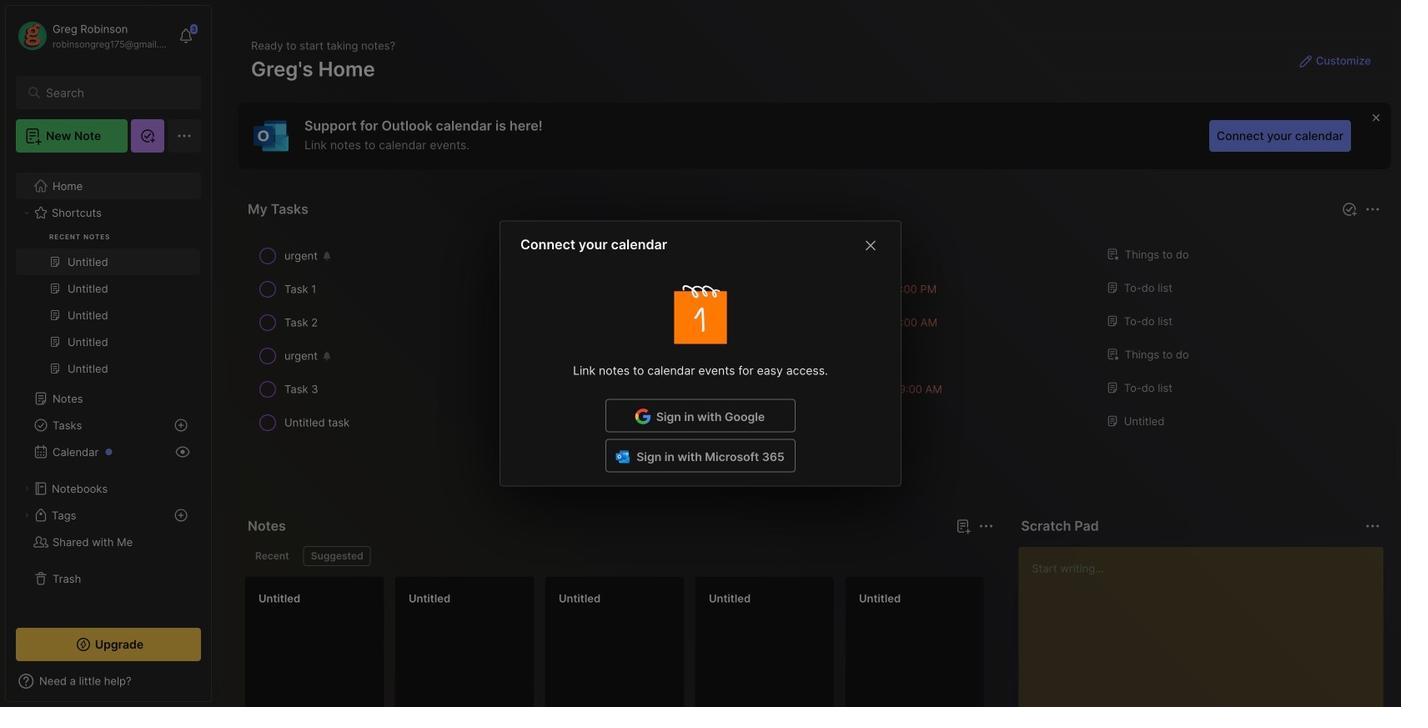 Task type: locate. For each thing, give the bounding box(es) containing it.
0 vertical spatial row group
[[245, 240, 1385, 440]]

tree inside 'main' 'element'
[[6, 98, 211, 613]]

1 horizontal spatial tab
[[304, 547, 371, 567]]

1 vertical spatial row group
[[245, 577, 1402, 708]]

group inside 'main' 'element'
[[16, 124, 200, 392]]

tab
[[248, 547, 297, 567], [304, 547, 371, 567]]

row group
[[245, 240, 1385, 440], [245, 577, 1402, 708]]

None search field
[[46, 83, 179, 103]]

Search text field
[[46, 85, 179, 101]]

tree
[[6, 98, 211, 613]]

0 horizontal spatial tab
[[248, 547, 297, 567]]

group
[[16, 124, 200, 392]]

tab list
[[248, 547, 992, 567]]

1 tab from the left
[[248, 547, 297, 567]]

Start writing… text field
[[1033, 547, 1384, 708]]

none search field inside 'main' 'element'
[[46, 83, 179, 103]]

close image
[[861, 236, 881, 256]]



Task type: describe. For each thing, give the bounding box(es) containing it.
expand notebooks image
[[22, 484, 32, 494]]

new task image
[[1342, 201, 1359, 218]]

2 tab from the left
[[304, 547, 371, 567]]

2 row group from the top
[[245, 577, 1402, 708]]

expand tags image
[[22, 511, 32, 521]]

1 row group from the top
[[245, 240, 1385, 440]]

main element
[[0, 0, 217, 708]]



Task type: vqa. For each thing, say whether or not it's contained in the screenshot.
search field within Main element
yes



